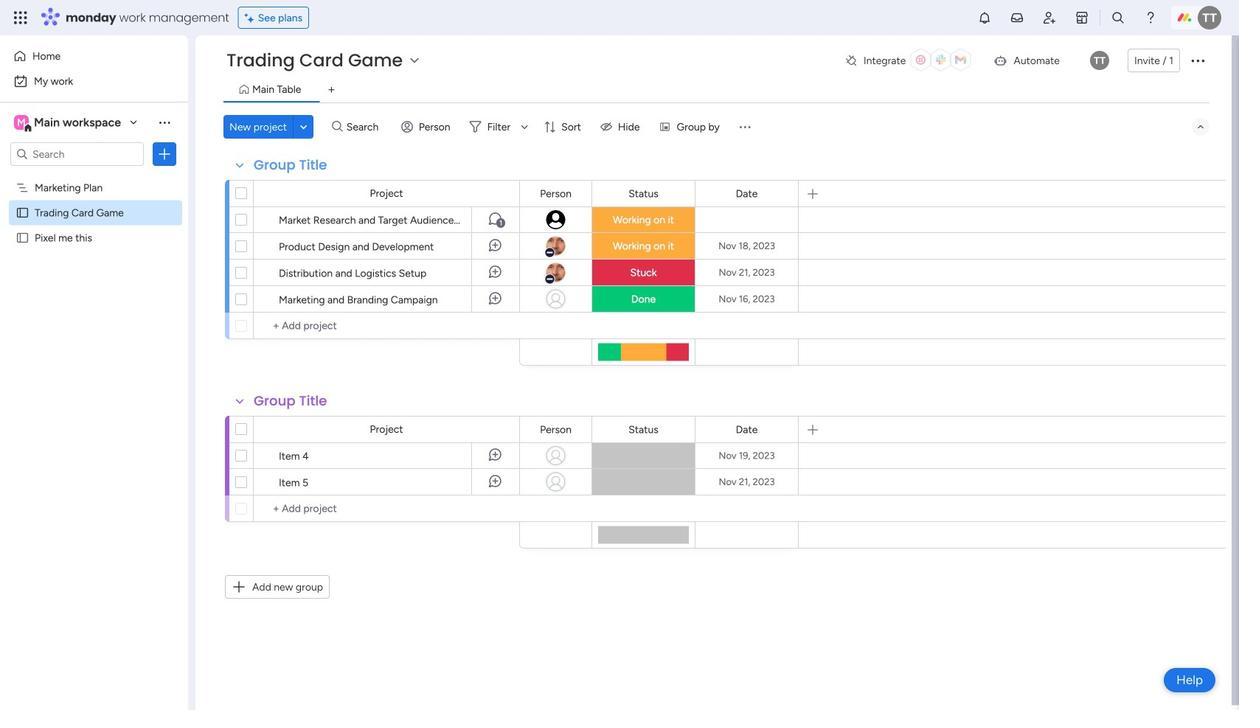 Task type: vqa. For each thing, say whether or not it's contained in the screenshot.
middle Public board icon
no



Task type: describe. For each thing, give the bounding box(es) containing it.
v2 search image
[[332, 119, 343, 135]]

arrow down image
[[516, 118, 533, 136]]

workspace options image
[[157, 115, 172, 130]]

Search in workspace field
[[31, 146, 123, 163]]

see plans image
[[245, 9, 258, 26]]

angle down image
[[300, 121, 307, 132]]

collapse image
[[1195, 121, 1207, 133]]

search everything image
[[1111, 10, 1126, 25]]

0 vertical spatial option
[[9, 44, 179, 68]]

select product image
[[13, 10, 28, 25]]

add view image
[[329, 85, 335, 95]]

1 public board image from the top
[[15, 206, 30, 220]]

notifications image
[[978, 10, 992, 25]]

Search field
[[343, 117, 387, 137]]



Task type: locate. For each thing, give the bounding box(es) containing it.
update feed image
[[1010, 10, 1025, 25]]

workspace image
[[14, 114, 29, 131]]

help image
[[1143, 10, 1158, 25]]

options image down terry turtle image at right
[[1189, 52, 1207, 69]]

1 vertical spatial public board image
[[15, 231, 30, 245]]

1 horizontal spatial options image
[[1189, 52, 1207, 69]]

tab list
[[224, 78, 1210, 103]]

0 horizontal spatial options image
[[157, 147, 172, 162]]

terry turtle image
[[1198, 6, 1222, 30]]

1 vertical spatial options image
[[157, 147, 172, 162]]

invite members image
[[1042, 10, 1057, 25]]

workspace selection element
[[14, 114, 123, 133]]

1 vertical spatial option
[[9, 69, 179, 93]]

public board image
[[15, 206, 30, 220], [15, 231, 30, 245]]

list box
[[0, 172, 188, 450]]

0 vertical spatial options image
[[1189, 52, 1207, 69]]

monday marketplace image
[[1075, 10, 1090, 25]]

menu image
[[738, 120, 752, 134]]

None field
[[250, 156, 331, 175], [536, 186, 575, 202], [625, 186, 662, 202], [732, 186, 762, 202], [250, 392, 331, 411], [536, 422, 575, 438], [625, 422, 662, 438], [732, 422, 762, 438], [250, 156, 331, 175], [536, 186, 575, 202], [625, 186, 662, 202], [732, 186, 762, 202], [250, 392, 331, 411], [536, 422, 575, 438], [625, 422, 662, 438], [732, 422, 762, 438]]

terry turtle image
[[1090, 51, 1110, 70]]

+ Add project text field
[[261, 317, 513, 335]]

2 public board image from the top
[[15, 231, 30, 245]]

options image down workspace options image
[[157, 147, 172, 162]]

tab
[[320, 78, 343, 102]]

options image
[[1189, 52, 1207, 69], [157, 147, 172, 162]]

option
[[9, 44, 179, 68], [9, 69, 179, 93], [0, 174, 188, 177]]

2 vertical spatial option
[[0, 174, 188, 177]]

+ Add project text field
[[261, 500, 513, 518]]

0 vertical spatial public board image
[[15, 206, 30, 220]]



